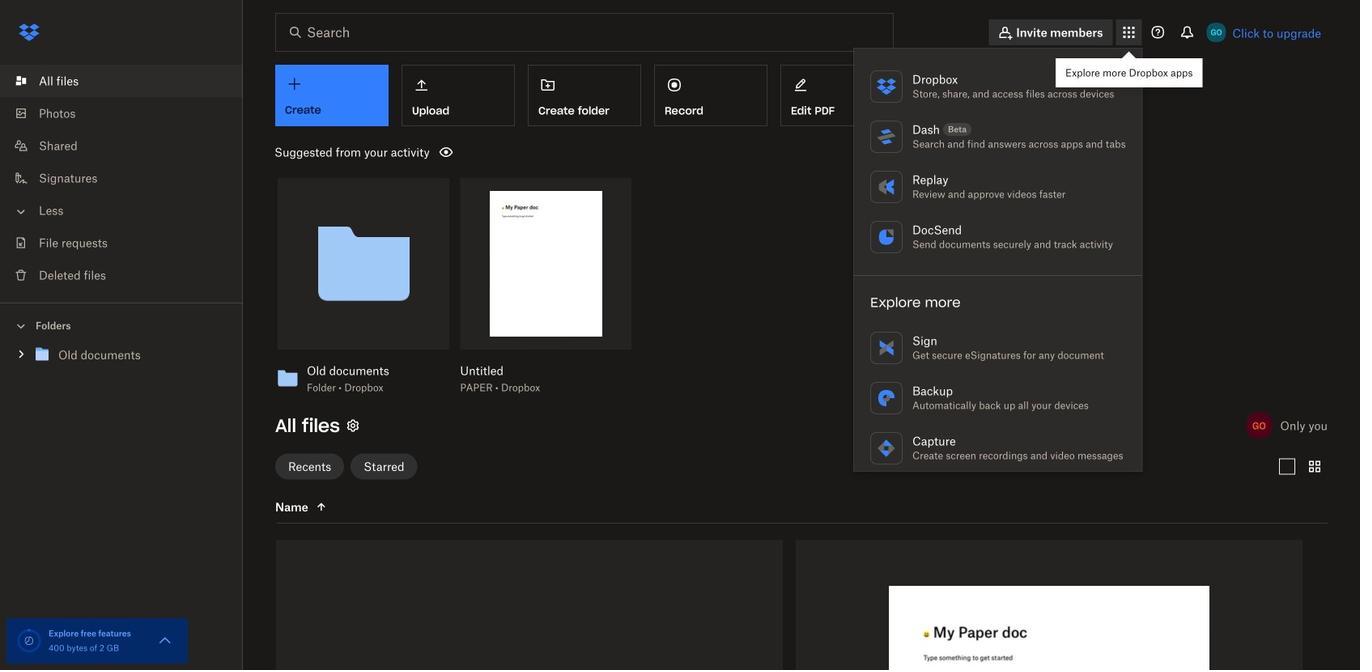 Task type: locate. For each thing, give the bounding box(es) containing it.
menu
[[854, 49, 1142, 670]]

dropbox image
[[13, 16, 45, 49]]

list
[[0, 55, 243, 303]]

list item
[[0, 65, 243, 97]]



Task type: describe. For each thing, give the bounding box(es) containing it.
less image
[[13, 204, 29, 220]]

file, _ my paper doc.paper row
[[796, 540, 1303, 670]]

folder, old documents row
[[276, 540, 783, 670]]



Task type: vqa. For each thing, say whether or not it's contained in the screenshot.
Search in folder "Dropbox" text box
no



